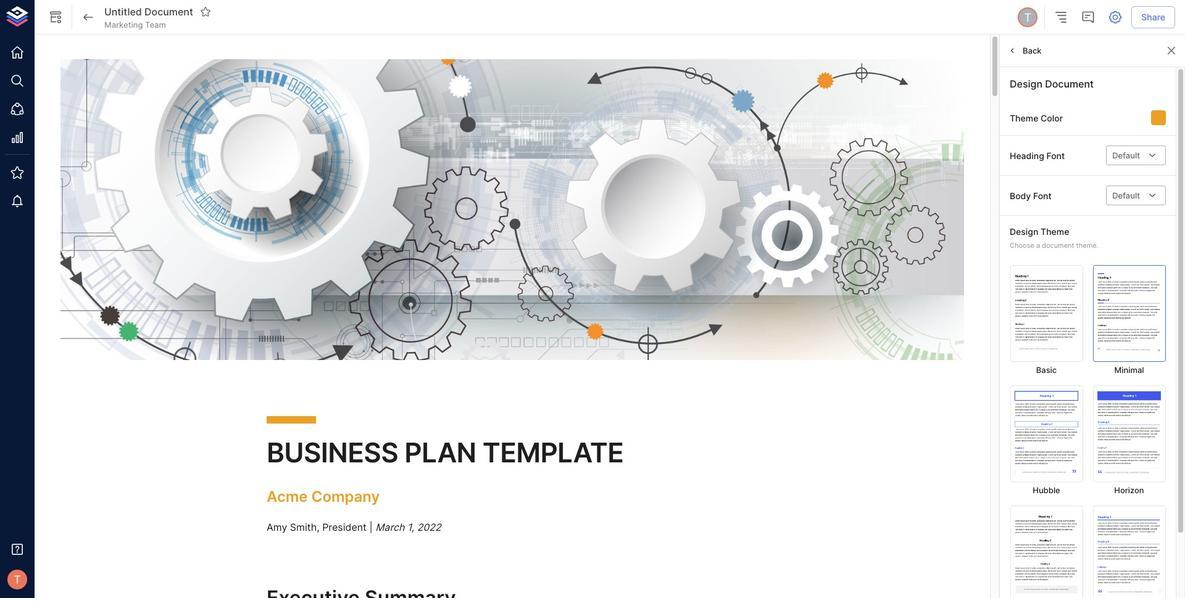 Task type: vqa. For each thing, say whether or not it's contained in the screenshot.
Design Document
yes



Task type: locate. For each thing, give the bounding box(es) containing it.
2 default from the top
[[1113, 191, 1140, 201]]

settings image
[[1108, 10, 1123, 25]]

design
[[1010, 78, 1043, 90], [1010, 227, 1039, 237]]

theme left color
[[1010, 113, 1039, 123]]

document
[[1042, 241, 1075, 250]]

font
[[1047, 150, 1065, 161], [1033, 191, 1052, 201]]

1 vertical spatial default button
[[1106, 186, 1166, 206]]

amy
[[267, 522, 287, 534]]

document up 'team'
[[144, 5, 193, 18]]

share button
[[1132, 6, 1175, 29]]

1 design from the top
[[1010, 78, 1043, 90]]

1 horizontal spatial document
[[1045, 78, 1094, 90]]

template
[[483, 436, 624, 470]]

t
[[1024, 10, 1032, 24], [14, 573, 21, 587]]

back
[[1023, 45, 1042, 55]]

document up color
[[1045, 78, 1094, 90]]

design document
[[1010, 78, 1094, 90]]

default button for heading font
[[1106, 146, 1166, 166]]

design up 'choose'
[[1010, 227, 1039, 237]]

font right heading
[[1047, 150, 1065, 161]]

default button
[[1106, 146, 1166, 166], [1106, 186, 1166, 206]]

0 vertical spatial t
[[1024, 10, 1032, 24]]

design inside the design theme choose a document theme.
[[1010, 227, 1039, 237]]

0 horizontal spatial t button
[[4, 567, 31, 594]]

0 vertical spatial t button
[[1016, 6, 1040, 29]]

minimal
[[1115, 365, 1144, 375]]

body font
[[1010, 191, 1052, 201]]

0 horizontal spatial theme
[[1010, 113, 1039, 123]]

0 vertical spatial font
[[1047, 150, 1065, 161]]

0 horizontal spatial document
[[144, 5, 193, 18]]

1 vertical spatial font
[[1033, 191, 1052, 201]]

0 vertical spatial default button
[[1106, 146, 1166, 166]]

1 horizontal spatial t button
[[1016, 6, 1040, 29]]

font right the body
[[1033, 191, 1052, 201]]

1 vertical spatial theme
[[1041, 227, 1070, 237]]

t button
[[1016, 6, 1040, 29], [4, 567, 31, 594]]

2 default button from the top
[[1106, 186, 1166, 206]]

0 vertical spatial default
[[1113, 151, 1140, 161]]

comments image
[[1081, 10, 1096, 25]]

default for body font
[[1113, 191, 1140, 201]]

marketing team
[[104, 20, 166, 30]]

1 default from the top
[[1113, 151, 1140, 161]]

2 design from the top
[[1010, 227, 1039, 237]]

favorite image
[[200, 6, 211, 17]]

1 vertical spatial t
[[14, 573, 21, 587]]

0 horizontal spatial t
[[14, 573, 21, 587]]

document
[[144, 5, 193, 18], [1045, 78, 1094, 90]]

theme
[[1010, 113, 1039, 123], [1041, 227, 1070, 237]]

1 vertical spatial default
[[1113, 191, 1140, 201]]

document for untitled document
[[144, 5, 193, 18]]

plan
[[405, 436, 476, 470]]

t for the bottommost the t button
[[14, 573, 21, 587]]

body
[[1010, 191, 1031, 201]]

1 horizontal spatial theme
[[1041, 227, 1070, 237]]

business
[[267, 436, 398, 470]]

design down 'back' 'button'
[[1010, 78, 1043, 90]]

1 horizontal spatial t
[[1024, 10, 1032, 24]]

heading font
[[1010, 150, 1065, 161]]

1 vertical spatial document
[[1045, 78, 1094, 90]]

heading
[[1010, 150, 1045, 161]]

default
[[1113, 151, 1140, 161], [1113, 191, 1140, 201]]

theme inside the design theme choose a document theme.
[[1041, 227, 1070, 237]]

march
[[375, 522, 405, 534]]

0 vertical spatial document
[[144, 5, 193, 18]]

business plan template
[[267, 436, 624, 470]]

font for body font
[[1033, 191, 1052, 201]]

1 default button from the top
[[1106, 146, 1166, 166]]

1,
[[407, 522, 414, 534]]

theme up document
[[1041, 227, 1070, 237]]

1 vertical spatial design
[[1010, 227, 1039, 237]]

0 vertical spatial design
[[1010, 78, 1043, 90]]



Task type: describe. For each thing, give the bounding box(es) containing it.
amy smith, president | march 1, 2022
[[267, 522, 441, 534]]

font for heading font
[[1047, 150, 1065, 161]]

back button
[[1005, 41, 1045, 60]]

1 vertical spatial t button
[[4, 567, 31, 594]]

untitled
[[104, 5, 142, 18]]

table of contents image
[[1054, 10, 1069, 25]]

team
[[145, 20, 166, 30]]

theme color
[[1010, 113, 1063, 123]]

design for design theme choose a document theme.
[[1010, 227, 1039, 237]]

default button for body font
[[1106, 186, 1166, 206]]

document for design document
[[1045, 78, 1094, 90]]

0 vertical spatial theme
[[1010, 113, 1039, 123]]

color
[[1041, 113, 1063, 123]]

untitled document
[[104, 5, 193, 18]]

hubble
[[1033, 486, 1061, 496]]

show wiki image
[[48, 10, 63, 25]]

go back image
[[81, 10, 96, 25]]

design theme choose a document theme.
[[1010, 227, 1099, 250]]

marketing team link
[[104, 19, 166, 30]]

acme
[[267, 488, 308, 506]]

2022
[[417, 522, 441, 534]]

basic
[[1036, 365, 1057, 375]]

choose
[[1010, 241, 1035, 250]]

marketing
[[104, 20, 143, 30]]

acme company
[[267, 488, 380, 506]]

design for design document
[[1010, 78, 1043, 90]]

company
[[311, 488, 380, 506]]

theme.
[[1076, 241, 1099, 250]]

t for the topmost the t button
[[1024, 10, 1032, 24]]

share
[[1142, 12, 1166, 22]]

smith,
[[290, 522, 320, 534]]

horizon
[[1115, 486, 1144, 496]]

default for heading font
[[1113, 151, 1140, 161]]

|
[[369, 522, 373, 534]]

president
[[322, 522, 367, 534]]

a
[[1037, 241, 1040, 250]]



